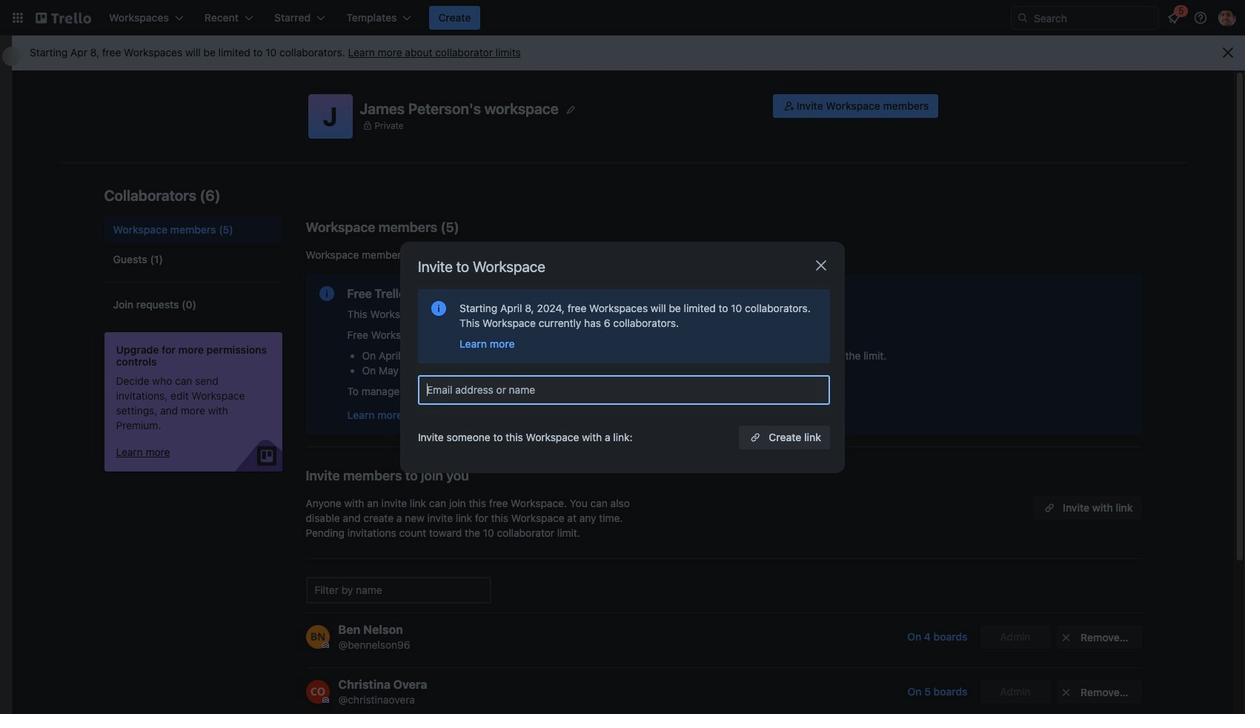 Task type: describe. For each thing, give the bounding box(es) containing it.
open information menu image
[[1194, 10, 1209, 25]]

close image
[[813, 257, 830, 274]]

1 vertical spatial sm image
[[1059, 630, 1074, 645]]

5 notifications image
[[1166, 9, 1183, 27]]

Search field
[[1029, 7, 1159, 29]]

2 vertical spatial sm image
[[1059, 685, 1074, 700]]

Email address or name text field
[[427, 379, 828, 400]]



Task type: locate. For each thing, give the bounding box(es) containing it.
primary element
[[0, 0, 1246, 36]]

james peterson (jamespeterson93) image
[[1219, 9, 1237, 27]]

sm image
[[782, 99, 797, 113], [1059, 630, 1074, 645], [1059, 685, 1074, 700]]

search image
[[1017, 12, 1029, 24]]

Filter by name text field
[[306, 577, 491, 604]]

0 vertical spatial sm image
[[782, 99, 797, 113]]



Task type: vqa. For each thing, say whether or not it's contained in the screenshot.
GARY ORLANDO @ GARYORLANDO
no



